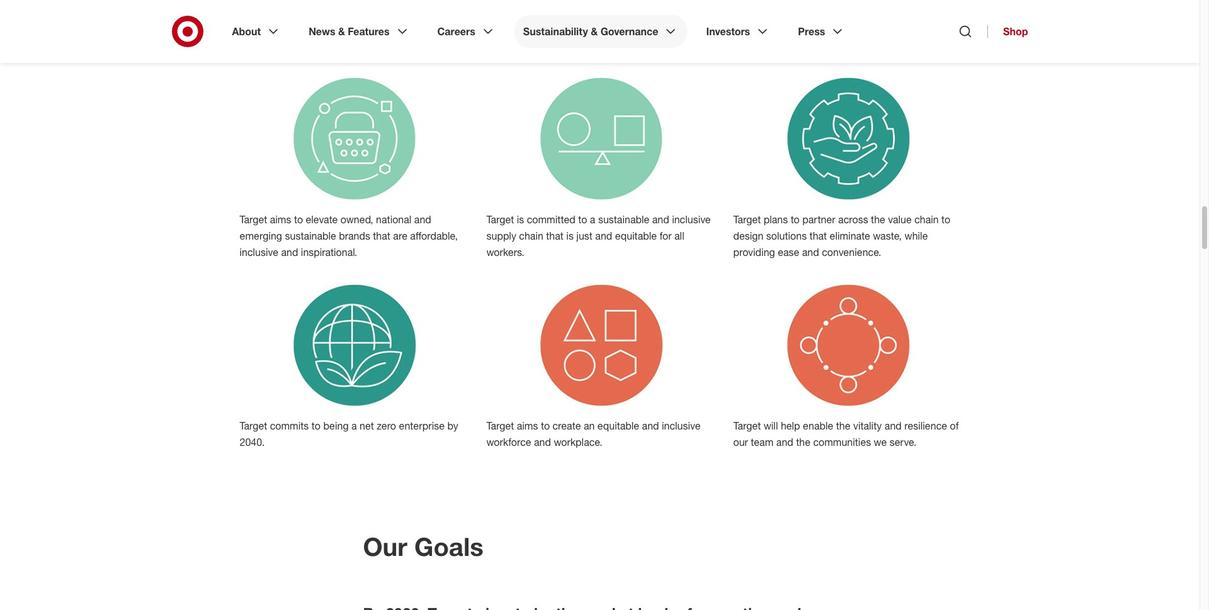 Task type: describe. For each thing, give the bounding box(es) containing it.
target aims to create an equitable and inclusive workforce and workplace.
[[486, 420, 701, 449]]

resilience
[[904, 420, 947, 433]]

how
[[240, 2, 293, 33]]

chain inside target is committed to a sustainable and inclusive supply chain that is just and equitable for all workers.
[[519, 230, 543, 242]]

for
[[660, 230, 672, 242]]

our
[[363, 532, 407, 563]]

target for target plans to partner across the value chain to design solutions that eliminate waste, while providing ease and convenience.
[[733, 213, 761, 226]]

target will help enable the vitality and resilience of our team and the communities we serve.
[[733, 420, 959, 449]]

while
[[905, 230, 928, 242]]

will
[[764, 420, 778, 433]]

eliminate
[[830, 230, 870, 242]]

target for target is committed to a sustainable and inclusive supply chain that is just and equitable for all workers.
[[486, 213, 514, 226]]

investors link
[[697, 15, 779, 48]]

just
[[576, 230, 592, 242]]

all
[[674, 230, 684, 242]]

create
[[553, 420, 581, 433]]

target for target aims to create an equitable and inclusive workforce and workplace.
[[486, 420, 514, 433]]

0 vertical spatial is
[[517, 213, 524, 226]]

a for net
[[351, 420, 357, 433]]

partner
[[802, 213, 835, 226]]

about link
[[223, 15, 290, 48]]

to inside target is committed to a sustainable and inclusive supply chain that is just and equitable for all workers.
[[578, 213, 587, 226]]

shop
[[1003, 25, 1028, 38]]

& for news
[[338, 25, 345, 38]]

to for target plans to partner across the value chain to design solutions that eliminate waste, while providing ease and convenience.
[[791, 213, 800, 226]]

press
[[798, 25, 825, 38]]

and right workforce
[[534, 437, 551, 449]]

logo, icon, company name image
[[752, 77, 941, 201]]

and right an on the left of page
[[642, 420, 659, 433]]

we'll
[[300, 2, 354, 33]]

and up the for
[[652, 213, 669, 226]]

to for target aims to create an equitable and inclusive workforce and workplace.
[[541, 420, 550, 433]]

icon image for a
[[505, 77, 694, 201]]

1 horizontal spatial is
[[566, 230, 574, 242]]

equitable inside 'target aims to create an equitable and inclusive workforce and workplace.'
[[597, 420, 639, 433]]

workers.
[[486, 246, 524, 259]]

our goals
[[363, 532, 483, 563]]

target for target will help enable the vitality and resilience of our team and the communities we serve.
[[733, 420, 761, 433]]

& for sustainability
[[591, 25, 598, 38]]

zero
[[377, 420, 396, 433]]

are
[[393, 230, 407, 242]]

news
[[309, 25, 335, 38]]

equitable inside target is committed to a sustainable and inclusive supply chain that is just and equitable for all workers.
[[615, 230, 657, 242]]

logo image
[[258, 284, 447, 408]]

communities
[[813, 437, 871, 449]]

owned,
[[341, 213, 373, 226]]

commits
[[270, 420, 309, 433]]

how we'll get there
[[240, 2, 469, 33]]

2 vertical spatial the
[[796, 437, 810, 449]]

and down emerging in the top of the page
[[281, 246, 298, 259]]

serve.
[[890, 437, 917, 449]]

that for is
[[546, 230, 564, 242]]

news & features
[[309, 25, 390, 38]]

to for target aims to elevate owned, national and emerging sustainable brands that are affordable, inclusive and inspirational.
[[294, 213, 303, 226]]

the inside target plans to partner across the value chain to design solutions that eliminate waste, while providing ease and convenience.
[[871, 213, 885, 226]]

there
[[407, 2, 469, 33]]

target for target commits to being a net zero enterprise by 2040.
[[240, 420, 267, 433]]

inclusive for target is committed to a sustainable and inclusive supply chain that is just and equitable for all workers.
[[672, 213, 711, 226]]

1 vertical spatial the
[[836, 420, 850, 433]]

target for target aims to elevate owned, national and emerging sustainable brands that are affordable, inclusive and inspirational.
[[240, 213, 267, 226]]

brands
[[339, 230, 370, 242]]

careers
[[437, 25, 475, 38]]

that inside target plans to partner across the value chain to design solutions that eliminate waste, while providing ease and convenience.
[[810, 230, 827, 242]]

workplace.
[[554, 437, 602, 449]]

sustainability & governance link
[[514, 15, 687, 48]]

providing
[[733, 246, 775, 259]]

elevate
[[306, 213, 338, 226]]

sustainability
[[523, 25, 588, 38]]

inclusive for target aims to create an equitable and inclusive workforce and workplace.
[[662, 420, 701, 433]]

plans
[[764, 213, 788, 226]]



Task type: vqa. For each thing, say whether or not it's contained in the screenshot.
with within the We know that this season can be challenging for some, and that's why we're committed to longstanding support of the communities we call home. That includes rallying to support local families in need with gifts and essentials during the holidays through our
no



Task type: locate. For each thing, give the bounding box(es) containing it.
0 horizontal spatial a
[[351, 420, 357, 433]]

goals
[[414, 532, 483, 563]]

that for are
[[373, 230, 390, 242]]

aims up workforce
[[517, 420, 538, 433]]

sustainable
[[598, 213, 649, 226], [285, 230, 336, 242]]

that down committed
[[546, 230, 564, 242]]

equitable
[[615, 230, 657, 242], [597, 420, 639, 433]]

ease
[[778, 246, 799, 259]]

0 horizontal spatial &
[[338, 25, 345, 38]]

&
[[338, 25, 345, 38], [591, 25, 598, 38]]

to
[[294, 213, 303, 226], [578, 213, 587, 226], [791, 213, 800, 226], [941, 213, 950, 226], [312, 420, 320, 433], [541, 420, 550, 433]]

net
[[360, 420, 374, 433]]

shape image
[[752, 284, 941, 408]]

0 horizontal spatial that
[[373, 230, 390, 242]]

target up emerging in the top of the page
[[240, 213, 267, 226]]

target aims to elevate owned, national and emerging sustainable brands that are affordable, inclusive and inspirational.
[[240, 213, 458, 259]]

value
[[888, 213, 912, 226]]

0 vertical spatial sustainable
[[598, 213, 649, 226]]

aims up emerging in the top of the page
[[270, 213, 291, 226]]

to right value
[[941, 213, 950, 226]]

to for target commits to being a net zero enterprise by 2040.
[[312, 420, 320, 433]]

a
[[590, 213, 595, 226], [351, 420, 357, 433]]

target inside the target will help enable the vitality and resilience of our team and the communities we serve.
[[733, 420, 761, 433]]

2 vertical spatial inclusive
[[662, 420, 701, 433]]

2 that from the left
[[546, 230, 564, 242]]

enable
[[803, 420, 833, 433]]

a inside target commits to being a net zero enterprise by 2040.
[[351, 420, 357, 433]]

vitality
[[853, 420, 882, 433]]

and up the affordable,
[[414, 213, 431, 226]]

icon image
[[258, 77, 447, 201], [505, 77, 694, 201], [505, 284, 694, 408]]

icon image for an
[[505, 284, 694, 408]]

to left the elevate
[[294, 213, 303, 226]]

that
[[373, 230, 390, 242], [546, 230, 564, 242], [810, 230, 827, 242]]

1 horizontal spatial &
[[591, 25, 598, 38]]

convenience.
[[822, 246, 881, 259]]

we
[[874, 437, 887, 449]]

is left just
[[566, 230, 574, 242]]

emerging
[[240, 230, 282, 242]]

a left net at the bottom left of page
[[351, 420, 357, 433]]

the up waste,
[[871, 213, 885, 226]]

news & features link
[[300, 15, 418, 48]]

our
[[733, 437, 748, 449]]

team
[[751, 437, 774, 449]]

that left are
[[373, 230, 390, 242]]

enterprise
[[399, 420, 445, 433]]

target up design
[[733, 213, 761, 226]]

1 vertical spatial aims
[[517, 420, 538, 433]]

& left governance
[[591, 25, 598, 38]]

1 vertical spatial is
[[566, 230, 574, 242]]

2 & from the left
[[591, 25, 598, 38]]

sustainable inside target aims to elevate owned, national and emerging sustainable brands that are affordable, inclusive and inspirational.
[[285, 230, 336, 242]]

inclusive inside target is committed to a sustainable and inclusive supply chain that is just and equitable for all workers.
[[672, 213, 711, 226]]

1 vertical spatial equitable
[[597, 420, 639, 433]]

shop link
[[987, 25, 1028, 38]]

waste,
[[873, 230, 902, 242]]

0 vertical spatial a
[[590, 213, 595, 226]]

to inside 'target aims to create an equitable and inclusive workforce and workplace.'
[[541, 420, 550, 433]]

2 horizontal spatial that
[[810, 230, 827, 242]]

to inside target commits to being a net zero enterprise by 2040.
[[312, 420, 320, 433]]

0 horizontal spatial aims
[[270, 213, 291, 226]]

sustainability & governance
[[523, 25, 658, 38]]

supply
[[486, 230, 516, 242]]

of
[[950, 420, 959, 433]]

0 horizontal spatial is
[[517, 213, 524, 226]]

a inside target is committed to a sustainable and inclusive supply chain that is just and equitable for all workers.
[[590, 213, 595, 226]]

inclusive
[[672, 213, 711, 226], [240, 246, 278, 259], [662, 420, 701, 433]]

the down help
[[796, 437, 810, 449]]

affordable,
[[410, 230, 458, 242]]

target inside target is committed to a sustainable and inclusive supply chain that is just and equitable for all workers.
[[486, 213, 514, 226]]

to inside target aims to elevate owned, national and emerging sustainable brands that are affordable, inclusive and inspirational.
[[294, 213, 303, 226]]

workforce
[[486, 437, 531, 449]]

target
[[240, 213, 267, 226], [486, 213, 514, 226], [733, 213, 761, 226], [240, 420, 267, 433], [486, 420, 514, 433], [733, 420, 761, 433]]

target commits to being a net zero enterprise by 2040.
[[240, 420, 458, 449]]

the
[[871, 213, 885, 226], [836, 420, 850, 433], [796, 437, 810, 449]]

and right just
[[595, 230, 612, 242]]

3 that from the left
[[810, 230, 827, 242]]

governance
[[601, 25, 658, 38]]

target plans to partner across the value chain to design solutions that eliminate waste, while providing ease and convenience.
[[733, 213, 950, 259]]

1 horizontal spatial aims
[[517, 420, 538, 433]]

target up 2040.
[[240, 420, 267, 433]]

help
[[781, 420, 800, 433]]

target up workforce
[[486, 420, 514, 433]]

get
[[361, 2, 400, 33]]

0 vertical spatial the
[[871, 213, 885, 226]]

is
[[517, 213, 524, 226], [566, 230, 574, 242]]

target up supply
[[486, 213, 514, 226]]

chain inside target plans to partner across the value chain to design solutions that eliminate waste, while providing ease and convenience.
[[914, 213, 939, 226]]

0 vertical spatial equitable
[[615, 230, 657, 242]]

target inside target aims to elevate owned, national and emerging sustainable brands that are affordable, inclusive and inspirational.
[[240, 213, 267, 226]]

being
[[323, 420, 349, 433]]

and right ease
[[802, 246, 819, 259]]

to up just
[[578, 213, 587, 226]]

about
[[232, 25, 261, 38]]

1 horizontal spatial chain
[[914, 213, 939, 226]]

icon image for owned,
[[258, 77, 447, 201]]

target up 'our'
[[733, 420, 761, 433]]

committed
[[527, 213, 575, 226]]

target inside target plans to partner across the value chain to design solutions that eliminate waste, while providing ease and convenience.
[[733, 213, 761, 226]]

1 horizontal spatial sustainable
[[598, 213, 649, 226]]

to left 'being'
[[312, 420, 320, 433]]

0 vertical spatial aims
[[270, 213, 291, 226]]

to left create
[[541, 420, 550, 433]]

national
[[376, 213, 411, 226]]

and up serve.
[[885, 420, 902, 433]]

0 vertical spatial inclusive
[[672, 213, 711, 226]]

2 horizontal spatial the
[[871, 213, 885, 226]]

0 horizontal spatial chain
[[519, 230, 543, 242]]

inspirational.
[[301, 246, 357, 259]]

aims inside 'target aims to create an equitable and inclusive workforce and workplace.'
[[517, 420, 538, 433]]

to up solutions
[[791, 213, 800, 226]]

0 horizontal spatial sustainable
[[285, 230, 336, 242]]

aims
[[270, 213, 291, 226], [517, 420, 538, 433]]

1 horizontal spatial a
[[590, 213, 595, 226]]

1 that from the left
[[373, 230, 390, 242]]

that inside target is committed to a sustainable and inclusive supply chain that is just and equitable for all workers.
[[546, 230, 564, 242]]

investors
[[706, 25, 750, 38]]

aims inside target aims to elevate owned, national and emerging sustainable brands that are affordable, inclusive and inspirational.
[[270, 213, 291, 226]]

across
[[838, 213, 868, 226]]

1 vertical spatial a
[[351, 420, 357, 433]]

1 vertical spatial inclusive
[[240, 246, 278, 259]]

inclusive inside target aims to elevate owned, national and emerging sustainable brands that are affordable, inclusive and inspirational.
[[240, 246, 278, 259]]

a up just
[[590, 213, 595, 226]]

that down partner
[[810, 230, 827, 242]]

1 vertical spatial sustainable
[[285, 230, 336, 242]]

a for sustainable
[[590, 213, 595, 226]]

1 & from the left
[[338, 25, 345, 38]]

equitable left the for
[[615, 230, 657, 242]]

1 horizontal spatial the
[[836, 420, 850, 433]]

solutions
[[766, 230, 807, 242]]

and inside target plans to partner across the value chain to design solutions that eliminate waste, while providing ease and convenience.
[[802, 246, 819, 259]]

by
[[447, 420, 458, 433]]

target is committed to a sustainable and inclusive supply chain that is just and equitable for all workers.
[[486, 213, 711, 259]]

an
[[584, 420, 595, 433]]

0 horizontal spatial the
[[796, 437, 810, 449]]

press link
[[789, 15, 854, 48]]

inclusive inside 'target aims to create an equitable and inclusive workforce and workplace.'
[[662, 420, 701, 433]]

target inside 'target aims to create an equitable and inclusive workforce and workplace.'
[[486, 420, 514, 433]]

& right news
[[338, 25, 345, 38]]

is left committed
[[517, 213, 524, 226]]

equitable right an on the left of page
[[597, 420, 639, 433]]

chain up while on the right top of page
[[914, 213, 939, 226]]

1 horizontal spatial that
[[546, 230, 564, 242]]

aims for workforce
[[517, 420, 538, 433]]

that inside target aims to elevate owned, national and emerging sustainable brands that are affordable, inclusive and inspirational.
[[373, 230, 390, 242]]

2040.
[[240, 437, 265, 449]]

chain down committed
[[519, 230, 543, 242]]

1 vertical spatial chain
[[519, 230, 543, 242]]

the up communities
[[836, 420, 850, 433]]

and
[[414, 213, 431, 226], [652, 213, 669, 226], [595, 230, 612, 242], [281, 246, 298, 259], [802, 246, 819, 259], [642, 420, 659, 433], [885, 420, 902, 433], [534, 437, 551, 449], [776, 437, 793, 449]]

chain
[[914, 213, 939, 226], [519, 230, 543, 242]]

design
[[733, 230, 763, 242]]

sustainable inside target is committed to a sustainable and inclusive supply chain that is just and equitable for all workers.
[[598, 213, 649, 226]]

features
[[348, 25, 390, 38]]

careers link
[[429, 15, 504, 48]]

target inside target commits to being a net zero enterprise by 2040.
[[240, 420, 267, 433]]

aims for sustainable
[[270, 213, 291, 226]]

and down help
[[776, 437, 793, 449]]

0 vertical spatial chain
[[914, 213, 939, 226]]



